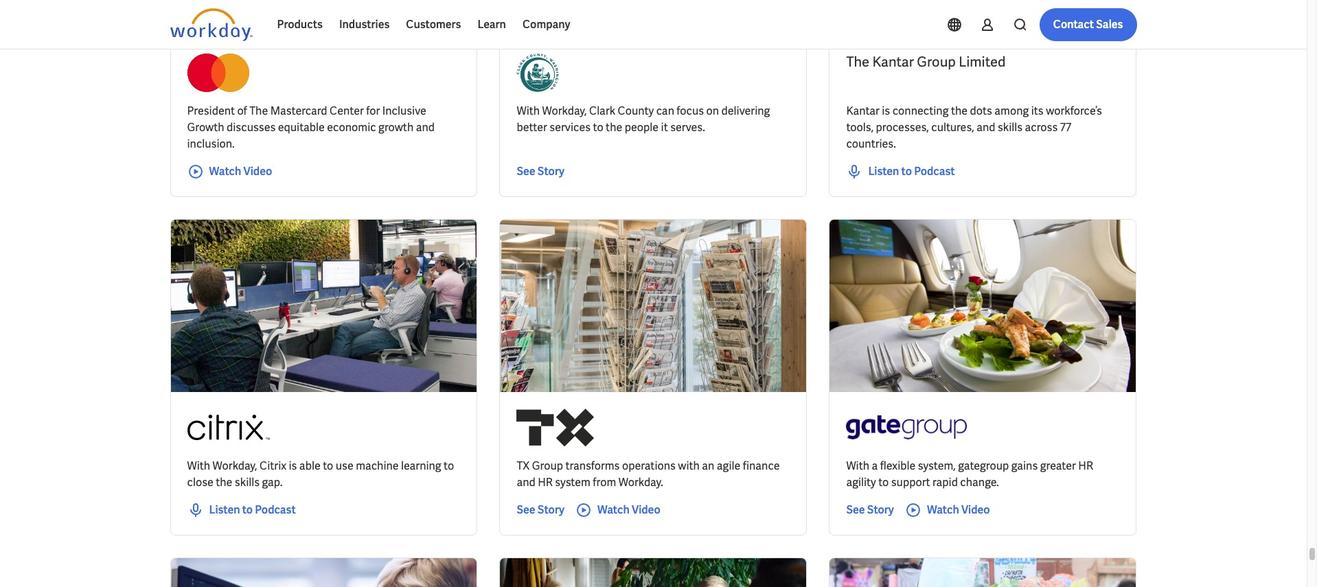 Task type: locate. For each thing, give the bounding box(es) containing it.
workday, inside with workday, clark county can focus on delivering better services to the people it serves.
[[542, 103, 587, 118]]

1 vertical spatial podcast
[[255, 503, 296, 517]]

1 horizontal spatial watch
[[598, 503, 630, 517]]

0 horizontal spatial workday,
[[213, 459, 257, 473]]

2 vertical spatial the
[[216, 475, 233, 490]]

podcast down cultures,
[[915, 164, 955, 178]]

is up processes,
[[882, 103, 891, 118]]

0 horizontal spatial group
[[532, 459, 563, 473]]

with up agility
[[847, 459, 870, 473]]

listen to podcast link down gap.
[[187, 502, 296, 518]]

industry
[[254, 15, 290, 27]]

the for with workday, clark county can focus on delivering better services to the people it serves.
[[606, 120, 623, 134]]

listen to podcast down gap.
[[209, 503, 296, 517]]

workday, for clark
[[542, 103, 587, 118]]

story down agility
[[868, 503, 895, 517]]

tx group ag (formerly tamedia) image
[[517, 409, 594, 447]]

watch video link for with a flexible system, gategroup gains greater hr agility to support rapid change.
[[906, 502, 991, 518]]

with up close
[[187, 459, 210, 473]]

clear all
[[537, 15, 574, 27]]

skills
[[998, 120, 1023, 134], [235, 475, 260, 490]]

kantar is connecting the dots among its workforce's tools, processes, cultures, and skills across 77 countries.
[[847, 103, 1103, 151]]

skills for across
[[998, 120, 1023, 134]]

Search Customer Stories text field
[[942, 9, 1111, 33]]

the inside president of the mastercard center for inclusive growth discusses equitable economic growth and inclusion.
[[250, 103, 268, 118]]

watch video link down rapid
[[906, 502, 991, 518]]

with for with a flexible system, gategroup gains greater hr agility to support rapid change.
[[847, 459, 870, 473]]

0 vertical spatial listen to podcast link
[[847, 163, 955, 180]]

listen down close
[[209, 503, 240, 517]]

skills left gap.
[[235, 475, 260, 490]]

kantar
[[873, 53, 915, 70], [847, 103, 880, 118]]

citrix
[[260, 459, 287, 473]]

1 horizontal spatial with
[[517, 103, 540, 118]]

0 horizontal spatial listen to podcast
[[209, 503, 296, 517]]

story down the system
[[538, 503, 565, 517]]

close
[[187, 475, 214, 490]]

podcast down gap.
[[255, 503, 296, 517]]

kantar up tools,
[[847, 103, 880, 118]]

and
[[416, 120, 435, 134], [977, 120, 996, 134], [517, 475, 536, 490]]

podcast for connecting
[[915, 164, 955, 178]]

gate gourmet switzerland gmbh (gategroup) image
[[847, 409, 968, 447]]

tx group transforms operations with an agile finance and hr system from workday.
[[517, 459, 780, 490]]

clark
[[590, 103, 616, 118]]

company
[[523, 17, 571, 32]]

0 vertical spatial workday,
[[542, 103, 587, 118]]

story
[[538, 164, 565, 178], [538, 503, 565, 517], [868, 503, 895, 517]]

inclusive
[[382, 103, 427, 118]]

listen down the countries.
[[869, 164, 900, 178]]

watch video link down inclusion.
[[187, 163, 272, 180]]

connecting
[[893, 103, 949, 118]]

able
[[299, 459, 321, 473]]

1 vertical spatial kantar
[[847, 103, 880, 118]]

listen to podcast link for cultures,
[[847, 163, 955, 180]]

0 horizontal spatial video
[[244, 164, 272, 178]]

business outcome
[[340, 15, 422, 27]]

listen to podcast link
[[847, 163, 955, 180], [187, 502, 296, 518]]

operations
[[622, 459, 676, 473]]

1 horizontal spatial watch video
[[598, 503, 661, 517]]

see story link
[[517, 163, 565, 180], [517, 502, 565, 518], [847, 502, 895, 518]]

0 horizontal spatial listen to podcast link
[[187, 502, 296, 518]]

1 horizontal spatial workday,
[[542, 103, 587, 118]]

customers button
[[398, 8, 470, 41]]

on
[[707, 103, 720, 118]]

watch video down inclusion.
[[209, 164, 272, 178]]

0 vertical spatial listen to podcast
[[869, 164, 955, 178]]

video down 'workday.'
[[632, 503, 661, 517]]

1 horizontal spatial hr
[[1079, 459, 1094, 473]]

with inside "with workday, citrix is able to use machine learning to close the skills gap."
[[187, 459, 210, 473]]

0 vertical spatial group
[[918, 53, 956, 70]]

with up better at the top
[[517, 103, 540, 118]]

watch video down 'workday.'
[[598, 503, 661, 517]]

1 vertical spatial hr
[[538, 475, 553, 490]]

1 horizontal spatial listen
[[869, 164, 900, 178]]

listen to podcast link down the countries.
[[847, 163, 955, 180]]

with workday, clark county can focus on delivering better services to the people it serves.
[[517, 103, 771, 134]]

and down 'inclusive'
[[416, 120, 435, 134]]

1 horizontal spatial is
[[882, 103, 891, 118]]

group left limited
[[918, 53, 956, 70]]

see story link down the system
[[517, 502, 565, 518]]

products
[[277, 17, 323, 32]]

0 horizontal spatial the
[[216, 475, 233, 490]]

citrix systems, inc. image
[[187, 409, 270, 447]]

1 vertical spatial workday,
[[213, 459, 257, 473]]

to inside with workday, clark county can focus on delivering better services to the people it serves.
[[593, 120, 604, 134]]

0 vertical spatial kantar
[[873, 53, 915, 70]]

with inside with a flexible system, gategroup gains greater hr agility to support rapid change.
[[847, 459, 870, 473]]

kantar inside kantar is connecting the dots among its workforce's tools, processes, cultures, and skills across 77 countries.
[[847, 103, 880, 118]]

1 vertical spatial listen
[[209, 503, 240, 517]]

group right tx at the bottom left
[[532, 459, 563, 473]]

mastercard international incorporated image
[[187, 53, 249, 92]]

1 horizontal spatial listen to podcast link
[[847, 163, 955, 180]]

watch down rapid
[[928, 503, 960, 517]]

0 horizontal spatial hr
[[538, 475, 553, 490]]

1 horizontal spatial and
[[517, 475, 536, 490]]

2 horizontal spatial watch video link
[[906, 502, 991, 518]]

0 vertical spatial skills
[[998, 120, 1023, 134]]

can
[[657, 103, 675, 118]]

1 horizontal spatial watch video link
[[576, 502, 661, 518]]

story for tx group transforms operations with an agile finance and hr system from workday.
[[538, 503, 565, 517]]

and down dots
[[977, 120, 996, 134]]

1 vertical spatial the
[[250, 103, 268, 118]]

agile
[[717, 459, 741, 473]]

2 horizontal spatial watch
[[928, 503, 960, 517]]

video down 'discusses'
[[244, 164, 272, 178]]

watch down from
[[598, 503, 630, 517]]

see story link down better at the top
[[517, 163, 565, 180]]

watch
[[209, 164, 241, 178], [598, 503, 630, 517], [928, 503, 960, 517]]

listen to podcast down processes,
[[869, 164, 955, 178]]

business
[[340, 15, 379, 27]]

0 vertical spatial the
[[847, 53, 870, 70]]

see down tx at the bottom left
[[517, 503, 536, 517]]

kantar up connecting
[[873, 53, 915, 70]]

0 horizontal spatial skills
[[235, 475, 260, 490]]

video
[[244, 164, 272, 178], [632, 503, 661, 517], [962, 503, 991, 517]]

people
[[625, 120, 659, 134]]

0 vertical spatial is
[[882, 103, 891, 118]]

industry button
[[243, 8, 318, 35]]

77
[[1061, 120, 1072, 134]]

is left the able
[[289, 459, 297, 473]]

video down change.
[[962, 503, 991, 517]]

1 horizontal spatial listen to podcast
[[869, 164, 955, 178]]

with for with workday, clark county can focus on delivering better services to the people it serves.
[[517, 103, 540, 118]]

processes,
[[876, 120, 930, 134]]

flexible
[[881, 459, 916, 473]]

watch video for tx group transforms operations with an agile finance and hr system from workday.
[[598, 503, 661, 517]]

see story down agility
[[847, 503, 895, 517]]

0 vertical spatial podcast
[[915, 164, 955, 178]]

watch video link down from
[[576, 502, 661, 518]]

skills inside "with workday, citrix is able to use machine learning to close the skills gap."
[[235, 475, 260, 490]]

the inside with workday, clark county can focus on delivering better services to the people it serves.
[[606, 120, 623, 134]]

1 horizontal spatial video
[[632, 503, 661, 517]]

1 vertical spatial group
[[532, 459, 563, 473]]

see for tx group transforms operations with an agile finance and hr system from workday.
[[517, 503, 536, 517]]

see down agility
[[847, 503, 866, 517]]

video for tx group transforms operations with an agile finance and hr system from workday.
[[632, 503, 661, 517]]

serves.
[[671, 120, 706, 134]]

hr right greater
[[1079, 459, 1094, 473]]

the up cultures,
[[952, 103, 968, 118]]

1 vertical spatial is
[[289, 459, 297, 473]]

more
[[471, 15, 495, 27]]

tools,
[[847, 120, 874, 134]]

with inside with workday, clark county can focus on delivering better services to the people it serves.
[[517, 103, 540, 118]]

the right close
[[216, 475, 233, 490]]

listen to podcast
[[869, 164, 955, 178], [209, 503, 296, 517]]

workday, left citrix
[[213, 459, 257, 473]]

0 horizontal spatial is
[[289, 459, 297, 473]]

for
[[366, 103, 380, 118]]

transforms
[[566, 459, 620, 473]]

watch video for with a flexible system, gategroup gains greater hr agility to support rapid change.
[[928, 503, 991, 517]]

1 horizontal spatial podcast
[[915, 164, 955, 178]]

hr left the system
[[538, 475, 553, 490]]

the
[[847, 53, 870, 70], [250, 103, 268, 118]]

see story link down agility
[[847, 502, 895, 518]]

contact sales link
[[1040, 8, 1138, 41]]

0 horizontal spatial podcast
[[255, 503, 296, 517]]

and inside kantar is connecting the dots among its workforce's tools, processes, cultures, and skills across 77 countries.
[[977, 120, 996, 134]]

to
[[593, 120, 604, 134], [902, 164, 913, 178], [323, 459, 333, 473], [444, 459, 454, 473], [879, 475, 889, 490], [242, 503, 253, 517]]

watch video down rapid
[[928, 503, 991, 517]]

group
[[918, 53, 956, 70], [532, 459, 563, 473]]

the up tools,
[[847, 53, 870, 70]]

with a flexible system, gategroup gains greater hr agility to support rapid change.
[[847, 459, 1094, 490]]

0 horizontal spatial listen
[[209, 503, 240, 517]]

see story for tx group transforms operations with an agile finance and hr system from workday.
[[517, 503, 565, 517]]

2 horizontal spatial the
[[952, 103, 968, 118]]

listen for with workday, citrix is able to use machine learning to close the skills gap.
[[209, 503, 240, 517]]

the right of
[[250, 103, 268, 118]]

1 vertical spatial skills
[[235, 475, 260, 490]]

1 horizontal spatial skills
[[998, 120, 1023, 134]]

hr
[[1079, 459, 1094, 473], [538, 475, 553, 490]]

1 vertical spatial the
[[606, 120, 623, 134]]

mastercard
[[270, 103, 327, 118]]

2 horizontal spatial video
[[962, 503, 991, 517]]

0 vertical spatial hr
[[1079, 459, 1094, 473]]

skills down among
[[998, 120, 1023, 134]]

group inside tx group transforms operations with an agile finance and hr system from workday.
[[532, 459, 563, 473]]

and inside tx group transforms operations with an agile finance and hr system from workday.
[[517, 475, 536, 490]]

workday, up services
[[542, 103, 587, 118]]

2 horizontal spatial with
[[847, 459, 870, 473]]

with
[[517, 103, 540, 118], [187, 459, 210, 473], [847, 459, 870, 473]]

0 horizontal spatial and
[[416, 120, 435, 134]]

gains
[[1012, 459, 1038, 473]]

2 horizontal spatial watch video
[[928, 503, 991, 517]]

1 horizontal spatial the
[[606, 120, 623, 134]]

see
[[517, 164, 536, 178], [517, 503, 536, 517], [847, 503, 866, 517]]

watch video link
[[187, 163, 272, 180], [576, 502, 661, 518], [906, 502, 991, 518]]

0 vertical spatial the
[[952, 103, 968, 118]]

rapid
[[933, 475, 958, 490]]

listen to podcast for cultures,
[[869, 164, 955, 178]]

workday, inside "with workday, citrix is able to use machine learning to close the skills gap."
[[213, 459, 257, 473]]

clear
[[537, 15, 560, 27]]

with
[[678, 459, 700, 473]]

see for with a flexible system, gategroup gains greater hr agility to support rapid change.
[[847, 503, 866, 517]]

from
[[593, 475, 617, 490]]

clear all button
[[533, 8, 578, 35]]

and down tx at the bottom left
[[517, 475, 536, 490]]

the down clark at the left of the page
[[606, 120, 623, 134]]

1 vertical spatial listen to podcast
[[209, 503, 296, 517]]

the
[[952, 103, 968, 118], [606, 120, 623, 134], [216, 475, 233, 490]]

skills inside kantar is connecting the dots among its workforce's tools, processes, cultures, and skills across 77 countries.
[[998, 120, 1023, 134]]

see story
[[517, 164, 565, 178], [517, 503, 565, 517], [847, 503, 895, 517]]

see story down the system
[[517, 503, 565, 517]]

watch down inclusion.
[[209, 164, 241, 178]]

0 vertical spatial listen
[[869, 164, 900, 178]]

listen to podcast for close
[[209, 503, 296, 517]]

0 horizontal spatial with
[[187, 459, 210, 473]]

2 horizontal spatial and
[[977, 120, 996, 134]]

watch video
[[209, 164, 272, 178], [598, 503, 661, 517], [928, 503, 991, 517]]

0 horizontal spatial the
[[250, 103, 268, 118]]

1 vertical spatial listen to podcast link
[[187, 502, 296, 518]]

it
[[661, 120, 668, 134]]

the inside "with workday, citrix is able to use machine learning to close the skills gap."
[[216, 475, 233, 490]]



Task type: vqa. For each thing, say whether or not it's contained in the screenshot.
flexible on the bottom right
yes



Task type: describe. For each thing, give the bounding box(es) containing it.
center
[[330, 103, 364, 118]]

and inside president of the mastercard center for inclusive growth discusses equitable economic growth and inclusion.
[[416, 120, 435, 134]]

learn button
[[470, 8, 515, 41]]

greater
[[1041, 459, 1077, 473]]

workforce's
[[1047, 103, 1103, 118]]

is inside "with workday, citrix is able to use machine learning to close the skills gap."
[[289, 459, 297, 473]]

see story link for tx group transforms operations with an agile finance and hr system from workday.
[[517, 502, 565, 518]]

president of the mastercard center for inclusive growth discusses equitable economic growth and inclusion.
[[187, 103, 435, 151]]

all
[[562, 15, 574, 27]]

topic
[[181, 15, 204, 27]]

learn
[[478, 17, 506, 32]]

listen for kantar is connecting the dots among its workforce's tools, processes, cultures, and skills across 77 countries.
[[869, 164, 900, 178]]

delivering
[[722, 103, 771, 118]]

discusses
[[227, 120, 276, 134]]

see story link for with a flexible system, gategroup gains greater hr agility to support rapid change.
[[847, 502, 895, 518]]

industries
[[339, 17, 390, 32]]

gap.
[[262, 475, 283, 490]]

an
[[702, 459, 715, 473]]

county
[[618, 103, 654, 118]]

company button
[[515, 8, 579, 41]]

services
[[550, 120, 591, 134]]

products button
[[269, 8, 331, 41]]

workday, for citrix
[[213, 459, 257, 473]]

1 horizontal spatial group
[[918, 53, 956, 70]]

finance
[[743, 459, 780, 473]]

business outcome button
[[329, 8, 449, 35]]

more button
[[460, 8, 522, 35]]

cultures,
[[932, 120, 975, 134]]

dots
[[971, 103, 993, 118]]

with workday, citrix is able to use machine learning to close the skills gap.
[[187, 459, 454, 490]]

president
[[187, 103, 235, 118]]

its
[[1032, 103, 1044, 118]]

see down better at the top
[[517, 164, 536, 178]]

among
[[995, 103, 1030, 118]]

topic button
[[170, 8, 232, 35]]

the kantar group limited
[[847, 53, 1006, 70]]

story down better at the top
[[538, 164, 565, 178]]

better
[[517, 120, 548, 134]]

economic
[[327, 120, 376, 134]]

of
[[237, 103, 247, 118]]

countries.
[[847, 136, 897, 151]]

is inside kantar is connecting the dots among its workforce's tools, processes, cultures, and skills across 77 countries.
[[882, 103, 891, 118]]

watch for tx group transforms operations with an agile finance and hr system from workday.
[[598, 503, 630, 517]]

contact sales
[[1054, 17, 1124, 32]]

industries button
[[331, 8, 398, 41]]

to inside with a flexible system, gategroup gains greater hr agility to support rapid change.
[[879, 475, 889, 490]]

use
[[336, 459, 354, 473]]

the inside kantar is connecting the dots among its workforce's tools, processes, cultures, and skills across 77 countries.
[[952, 103, 968, 118]]

customers
[[406, 17, 461, 32]]

video for with a flexible system, gategroup gains greater hr agility to support rapid change.
[[962, 503, 991, 517]]

across
[[1026, 120, 1058, 134]]

workday.
[[619, 475, 664, 490]]

system,
[[919, 459, 956, 473]]

outcome
[[381, 15, 422, 27]]

hr inside with a flexible system, gategroup gains greater hr agility to support rapid change.
[[1079, 459, 1094, 473]]

tx
[[517, 459, 530, 473]]

watch for with a flexible system, gategroup gains greater hr agility to support rapid change.
[[928, 503, 960, 517]]

skills for gap.
[[235, 475, 260, 490]]

podcast for citrix
[[255, 503, 296, 517]]

system
[[555, 475, 591, 490]]

1 horizontal spatial the
[[847, 53, 870, 70]]

change.
[[961, 475, 1000, 490]]

see story for with a flexible system, gategroup gains greater hr agility to support rapid change.
[[847, 503, 895, 517]]

growth
[[187, 120, 224, 134]]

story for with a flexible system, gategroup gains greater hr agility to support rapid change.
[[868, 503, 895, 517]]

inclusion.
[[187, 136, 235, 151]]

gategroup
[[959, 459, 1010, 473]]

contact
[[1054, 17, 1095, 32]]

0 horizontal spatial watch
[[209, 164, 241, 178]]

learning
[[401, 459, 442, 473]]

with for with workday, citrix is able to use machine learning to close the skills gap.
[[187, 459, 210, 473]]

a
[[872, 459, 878, 473]]

go to the homepage image
[[170, 8, 253, 41]]

support
[[892, 475, 931, 490]]

0 horizontal spatial watch video
[[209, 164, 272, 178]]

watch video link for tx group transforms operations with an agile finance and hr system from workday.
[[576, 502, 661, 518]]

agility
[[847, 475, 877, 490]]

hr inside tx group transforms operations with an agile finance and hr system from workday.
[[538, 475, 553, 490]]

equitable
[[278, 120, 325, 134]]

see story down better at the top
[[517, 164, 565, 178]]

listen to podcast link for close
[[187, 502, 296, 518]]

machine
[[356, 459, 399, 473]]

focus
[[677, 103, 704, 118]]

growth
[[379, 120, 414, 134]]

0 horizontal spatial watch video link
[[187, 163, 272, 180]]

sales
[[1097, 17, 1124, 32]]

the for with workday, citrix is able to use machine learning to close the skills gap.
[[216, 475, 233, 490]]

clark county (wa) image
[[517, 53, 560, 92]]

limited
[[959, 53, 1006, 70]]



